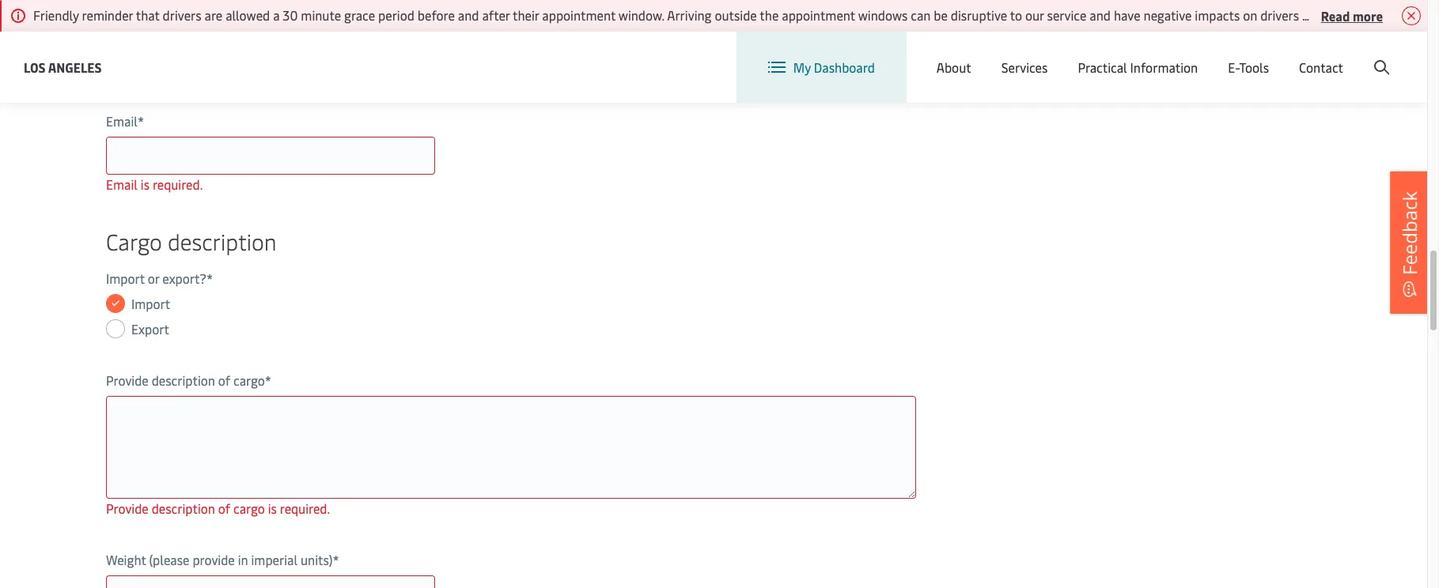 Task type: vqa. For each thing, say whether or not it's contained in the screenshot.
result
no



Task type: locate. For each thing, give the bounding box(es) containing it.
on
[[1243, 6, 1258, 24], [1365, 6, 1379, 24]]

2 email from the top
[[106, 176, 138, 193]]

1 vertical spatial import
[[131, 295, 170, 313]]

is up imperial
[[268, 500, 277, 518]]

be
[[934, 6, 948, 24]]

import for import or export?
[[106, 270, 145, 287]]

login / create account link
[[1240, 32, 1397, 78]]

description up export?
[[168, 226, 277, 256]]

2 cargo from the top
[[233, 500, 265, 518]]

on right "impacts"
[[1243, 6, 1258, 24]]

0 vertical spatial email
[[106, 112, 138, 130]]

cargo for provide description of cargo
[[233, 372, 265, 389]]

import or export?
[[106, 270, 206, 287]]

1 vertical spatial description
[[152, 372, 215, 389]]

required. up cargo description
[[153, 176, 203, 193]]

1 vertical spatial of
[[218, 500, 230, 518]]

of
[[218, 372, 230, 389], [218, 500, 230, 518]]

feedback button
[[1390, 172, 1430, 314]]

description
[[168, 226, 277, 256], [152, 372, 215, 389], [152, 500, 215, 518]]

provide for provide description of cargo is required.
[[106, 500, 149, 518]]

1 vertical spatial provide
[[106, 500, 149, 518]]

0 vertical spatial is
[[141, 176, 150, 193]]

login / create account
[[1270, 46, 1397, 64]]

read
[[1321, 7, 1350, 24]]

(please
[[149, 552, 190, 569]]

import
[[106, 270, 145, 287], [131, 295, 170, 313]]

of for provide description of cargo
[[218, 372, 230, 389]]

email for email is required.
[[106, 176, 138, 193]]

that
[[136, 6, 160, 24]]

period
[[378, 6, 415, 24]]

1 email from the top
[[106, 112, 138, 130]]

our
[[1025, 6, 1044, 24]]

is
[[141, 176, 150, 193], [268, 500, 277, 518]]

None radio
[[106, 294, 125, 313]]

0 vertical spatial provide
[[106, 372, 149, 389]]

1 vertical spatial is
[[268, 500, 277, 518]]

2 provide from the top
[[106, 500, 149, 518]]

before
[[418, 6, 455, 24]]

impacts
[[1195, 6, 1240, 24]]

1 and from the left
[[458, 6, 479, 24]]

cargo description
[[106, 226, 277, 256]]

cargo
[[106, 226, 162, 256]]

2 of from the top
[[218, 500, 230, 518]]

2 vertical spatial description
[[152, 500, 215, 518]]

global menu button
[[1088, 31, 1210, 79]]

drivers
[[163, 6, 202, 24], [1261, 6, 1300, 24]]

required. up units) at the left bottom
[[280, 500, 330, 518]]

description down export on the left of the page
[[152, 372, 215, 389]]

export?
[[162, 270, 206, 287]]

e-
[[1228, 59, 1240, 76]]

and left have
[[1090, 6, 1111, 24]]

1 horizontal spatial and
[[1090, 6, 1111, 24]]

switch location button
[[957, 46, 1072, 63]]

1 vertical spatial cargo
[[233, 500, 265, 518]]

email is required.
[[106, 176, 203, 193]]

1 vertical spatial email
[[106, 176, 138, 193]]

arrive
[[1330, 6, 1362, 24]]

close alert image
[[1402, 6, 1421, 25]]

appointment right the
[[782, 6, 855, 24]]

units)
[[301, 552, 333, 569]]

None radio
[[106, 320, 125, 339]]

is up cargo
[[141, 176, 150, 193]]

drivers left "are"
[[163, 6, 202, 24]]

email up 'email is required.'
[[106, 112, 138, 130]]

switch
[[982, 46, 1020, 63]]

0 horizontal spatial appointment
[[542, 6, 616, 24]]

appointment
[[542, 6, 616, 24], [782, 6, 855, 24]]

weight
[[106, 552, 146, 569]]

0 horizontal spatial on
[[1243, 6, 1258, 24]]

description for provide description of cargo
[[152, 372, 215, 389]]

import left or
[[106, 270, 145, 287]]

0 horizontal spatial required.
[[153, 176, 203, 193]]

cargo
[[233, 372, 265, 389], [233, 500, 265, 518]]

angeles
[[48, 58, 102, 76]]

0 horizontal spatial drivers
[[163, 6, 202, 24]]

time.
[[1382, 6, 1411, 24]]

their
[[513, 6, 539, 24]]

tools
[[1240, 59, 1269, 76]]

los angeles link
[[24, 57, 102, 77]]

email up cargo
[[106, 176, 138, 193]]

email
[[106, 112, 138, 130], [106, 176, 138, 193]]

required.
[[153, 176, 203, 193], [280, 500, 330, 518]]

provide down export on the left of the page
[[106, 372, 149, 389]]

a
[[273, 6, 280, 24]]

provide for provide description of cargo
[[106, 372, 149, 389]]

menu
[[1162, 46, 1194, 64]]

30
[[283, 6, 298, 24]]

allowed
[[226, 6, 270, 24]]

and
[[458, 6, 479, 24], [1090, 6, 1111, 24]]

1 cargo from the top
[[233, 372, 265, 389]]

import up export on the left of the page
[[131, 295, 170, 313]]

0 vertical spatial of
[[218, 372, 230, 389]]

have
[[1114, 6, 1141, 24]]

0 horizontal spatial is
[[141, 176, 150, 193]]

los angeles
[[24, 58, 102, 76]]

appointment right the 'their'
[[542, 6, 616, 24]]

1 horizontal spatial appointment
[[782, 6, 855, 24]]

1 horizontal spatial required.
[[280, 500, 330, 518]]

0 vertical spatial description
[[168, 226, 277, 256]]

description up the (please
[[152, 500, 215, 518]]

switch location
[[982, 46, 1072, 63]]

provide
[[106, 372, 149, 389], [106, 500, 149, 518]]

or
[[148, 270, 159, 287]]

1 horizontal spatial on
[[1365, 6, 1379, 24]]

0 horizontal spatial and
[[458, 6, 479, 24]]

and left after
[[458, 6, 479, 24]]

export
[[131, 320, 169, 338]]

more
[[1353, 7, 1383, 24]]

arriving
[[667, 6, 712, 24]]

on left the time.
[[1365, 6, 1379, 24]]

0 vertical spatial import
[[106, 270, 145, 287]]

grace
[[344, 6, 375, 24]]

2 and from the left
[[1090, 6, 1111, 24]]

1 horizontal spatial drivers
[[1261, 6, 1300, 24]]

contact button
[[1299, 32, 1344, 103]]

1 of from the top
[[218, 372, 230, 389]]

provide up weight
[[106, 500, 149, 518]]

drivers left who
[[1261, 6, 1300, 24]]

1 provide from the top
[[106, 372, 149, 389]]

0 vertical spatial cargo
[[233, 372, 265, 389]]

drive
[[1414, 6, 1439, 24]]

2 drivers from the left
[[1261, 6, 1300, 24]]

read more button
[[1321, 6, 1383, 25]]

location
[[1023, 46, 1072, 63]]



Task type: describe. For each thing, give the bounding box(es) containing it.
my dashboard
[[794, 59, 875, 76]]

provide description of cargo is required.
[[106, 500, 330, 518]]

imperial
[[251, 552, 298, 569]]

friendly
[[33, 6, 79, 24]]

email for email
[[106, 112, 138, 130]]

negative
[[1144, 6, 1192, 24]]

service
[[1047, 6, 1087, 24]]

weight (please provide in imperial units)
[[106, 552, 333, 569]]

my
[[794, 59, 811, 76]]

provide
[[193, 552, 235, 569]]

after
[[482, 6, 510, 24]]

1 drivers from the left
[[163, 6, 202, 24]]

feedback
[[1397, 191, 1423, 275]]

1 vertical spatial required.
[[280, 500, 330, 518]]

minute
[[301, 6, 341, 24]]

account
[[1351, 46, 1397, 64]]

import for import
[[131, 295, 170, 313]]

are
[[205, 6, 223, 24]]

1 on from the left
[[1243, 6, 1258, 24]]

/
[[1303, 46, 1308, 64]]

Provide description of cargo text field
[[106, 396, 916, 499]]

friendly reminder that drivers are allowed a 30 minute grace period before and after their appointment window. arriving outside the appointment windows can be disruptive to our service and have negative impacts on drivers who arrive on time. drive
[[33, 6, 1439, 24]]

1 appointment from the left
[[542, 6, 616, 24]]

window.
[[619, 6, 665, 24]]

create
[[1311, 46, 1348, 64]]

outside
[[715, 6, 757, 24]]

can
[[911, 6, 931, 24]]

login
[[1270, 46, 1300, 64]]

reminder
[[82, 6, 133, 24]]

description for cargo description
[[168, 226, 277, 256]]

to
[[1010, 6, 1022, 24]]

disruptive
[[951, 6, 1007, 24]]

in
[[238, 552, 248, 569]]

the
[[760, 6, 779, 24]]

dashboard
[[814, 59, 875, 76]]

windows
[[858, 6, 908, 24]]

e-tools
[[1228, 59, 1269, 76]]

services
[[1002, 59, 1048, 76]]

e-tools button
[[1228, 32, 1269, 103]]

of for provide description of cargo is required.
[[218, 500, 230, 518]]

who
[[1302, 6, 1326, 24]]

Email email field
[[106, 137, 435, 175]]

1 horizontal spatial is
[[268, 500, 277, 518]]

Weight (please provide in imperial units) text field
[[106, 576, 435, 589]]

services button
[[1002, 32, 1048, 103]]

2 appointment from the left
[[782, 6, 855, 24]]

Phone telephone field
[[106, 22, 435, 60]]

provide description of cargo
[[106, 372, 265, 389]]

my dashboard button
[[768, 32, 875, 103]]

contact
[[1299, 59, 1344, 76]]

0 vertical spatial required.
[[153, 176, 203, 193]]

global
[[1122, 46, 1159, 64]]

description for provide description of cargo is required.
[[152, 500, 215, 518]]

global menu
[[1122, 46, 1194, 64]]

los
[[24, 58, 46, 76]]

cargo for provide description of cargo is required.
[[233, 500, 265, 518]]

2 on from the left
[[1365, 6, 1379, 24]]

read more
[[1321, 7, 1383, 24]]



